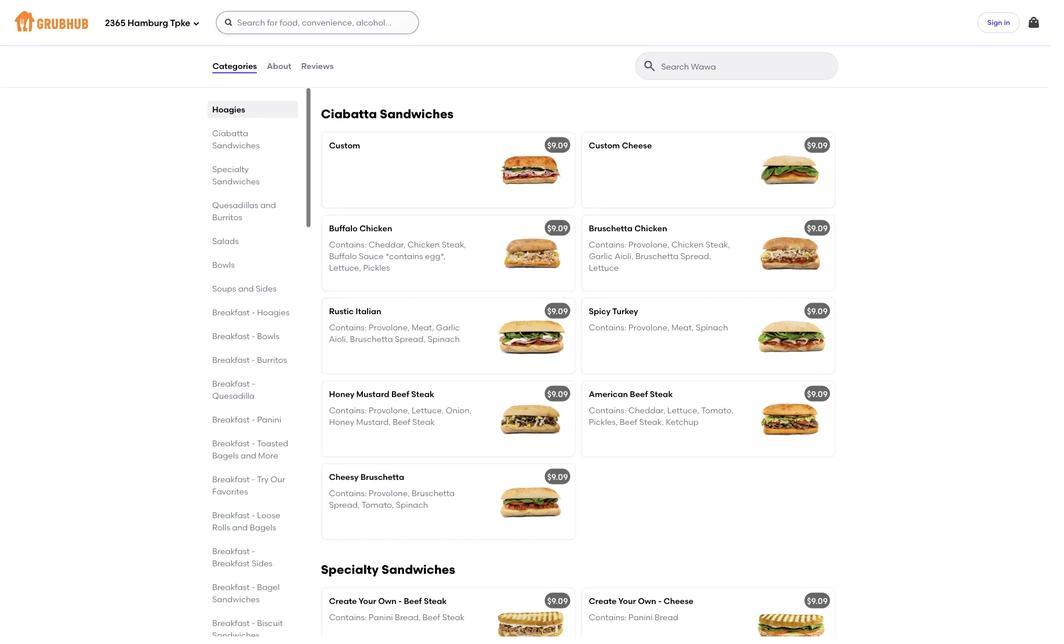 Task type: locate. For each thing, give the bounding box(es) containing it.
breakfast inside breakfast - biscuit sandwiches
[[212, 619, 250, 628]]

breakfast - panini tab
[[212, 414, 293, 426]]

contains: up pickles,
[[589, 406, 627, 416]]

1 horizontal spatial aioli,
[[615, 251, 634, 261]]

breakfast inside tab
[[212, 355, 250, 365]]

beef right 'american'
[[630, 389, 648, 399]]

bruschetta inside contains: provolone, meat, garlic aioli, bruschetta spread, spinach
[[350, 334, 393, 344]]

- left bagel
[[251, 583, 255, 592]]

provolone, inside contains: provolone, meat, garlic aioli, bruschetta spread, spinach
[[369, 323, 410, 333]]

0 horizontal spatial lettuce,
[[329, 263, 361, 273]]

1 horizontal spatial ciabatta
[[321, 106, 377, 121]]

- up contains: panini bread, beef steak
[[399, 596, 402, 606]]

2 horizontal spatial lettuce,
[[668, 406, 700, 416]]

0 horizontal spatial create
[[329, 596, 357, 606]]

breakfast - bowls tab
[[212, 330, 293, 342]]

steak up contains: cheddar, lettuce, tomato, pickles, beef steak, ketchup
[[650, 389, 673, 399]]

lettuce, inside contains: cheddar, chicken steak, buffalo sauce *contains egg*, lettuce, pickles
[[329, 263, 361, 273]]

steak up contains: provolone, lettuce, onion, honey mustard, beef steak
[[412, 389, 434, 399]]

breakfast down breakfast - breakfast sides
[[212, 583, 250, 592]]

cheddar, down the american beef steak
[[629, 406, 666, 416]]

create your own - cheese
[[589, 596, 694, 606]]

1 vertical spatial tomato,
[[362, 500, 394, 510]]

0 horizontal spatial meat,
[[412, 323, 434, 333]]

1 vertical spatial bowls
[[257, 331, 279, 341]]

spicy turkey image
[[748, 298, 835, 374]]

0 vertical spatial cheddar,
[[369, 240, 406, 250]]

$9.09
[[548, 140, 568, 150], [807, 140, 828, 150], [548, 223, 568, 233], [807, 223, 828, 233], [548, 306, 568, 316], [807, 306, 828, 316], [548, 389, 568, 399], [807, 389, 828, 399], [548, 472, 568, 482], [548, 596, 568, 606], [807, 596, 828, 606]]

1 horizontal spatial bowls
[[257, 331, 279, 341]]

0 horizontal spatial cheddar,
[[369, 240, 406, 250]]

1 vertical spatial garlic
[[436, 323, 460, 333]]

steak up contains: panini bread, beef steak
[[424, 596, 447, 606]]

breakfast up quesadilla
[[212, 379, 250, 389]]

1 horizontal spatial panini
[[369, 613, 393, 623]]

0 horizontal spatial your
[[359, 596, 376, 606]]

contains: up the lettuce
[[589, 240, 627, 250]]

0 vertical spatial tomato,
[[702, 406, 734, 416]]

ciabatta down reviews button
[[321, 106, 377, 121]]

spread,
[[681, 251, 712, 261], [395, 334, 426, 344], [329, 500, 360, 510]]

and inside quesadillas and burritos
[[260, 200, 276, 210]]

breakfast for breakfast - quesadilla
[[212, 379, 250, 389]]

1 breakfast from the top
[[212, 308, 250, 317]]

tomato,
[[702, 406, 734, 416], [362, 500, 394, 510]]

contains: down spicy turkey
[[589, 323, 627, 333]]

- down breakfast - bowls tab
[[251, 355, 255, 365]]

2 your from the left
[[619, 596, 636, 606]]

soups
[[212, 284, 236, 294]]

1 vertical spatial bagels
[[250, 523, 276, 533]]

categories button
[[212, 45, 258, 87]]

- inside breakfast - loose rolls and bagels
[[251, 511, 255, 520]]

own
[[378, 596, 397, 606], [638, 596, 657, 606]]

9 breakfast from the top
[[212, 547, 250, 556]]

2 create from the left
[[589, 596, 617, 606]]

1 horizontal spatial hoagies
[[257, 308, 289, 317]]

contains: for contains: panini bread, beef steak
[[329, 613, 367, 623]]

breakfast - try our favorites
[[212, 475, 285, 497]]

0 horizontal spatial bagels
[[212, 451, 239, 461]]

breakfast up breakfast - burritos
[[212, 331, 250, 341]]

0 horizontal spatial custom
[[329, 140, 360, 150]]

1 horizontal spatial ciabatta sandwiches
[[321, 106, 454, 121]]

custom cheese image
[[748, 132, 835, 208]]

0 vertical spatial ciabatta
[[321, 106, 377, 121]]

contains: cheddar, lettuce, tomato, pickles, beef steak, ketchup
[[589, 406, 734, 427]]

1 horizontal spatial cheese
[[664, 596, 694, 606]]

1 custom from the left
[[329, 140, 360, 150]]

salads
[[212, 236, 239, 246]]

0 horizontal spatial specialty sandwiches
[[212, 164, 260, 186]]

cheddar, inside contains: cheddar, chicken steak, buffalo sauce *contains egg*, lettuce, pickles
[[369, 240, 406, 250]]

0 horizontal spatial aioli,
[[329, 334, 348, 344]]

specialty
[[212, 164, 249, 174], [321, 562, 379, 577]]

1 vertical spatial specialty sandwiches
[[321, 562, 456, 577]]

contains: panini bread, beef steak
[[329, 613, 465, 623]]

own up contains: panini bread
[[638, 596, 657, 606]]

breakfast up breakfast - bagel sandwiches
[[212, 559, 250, 569]]

0 vertical spatial specialty
[[212, 164, 249, 174]]

create up contains: panini bread
[[589, 596, 617, 606]]

bagels inside breakfast - loose rolls and bagels
[[250, 523, 276, 533]]

provolone, down the "bruschetta chicken"
[[629, 240, 670, 250]]

1 vertical spatial ciabatta
[[212, 128, 248, 138]]

$9.09 for contains: cheddar, chicken steak, buffalo sauce *contains egg*, lettuce, pickles
[[548, 223, 568, 233]]

1 vertical spatial hoagies
[[212, 104, 245, 114]]

bowls tab
[[212, 259, 293, 271]]

create up contains: panini bread, beef steak
[[329, 596, 357, 606]]

lettuce, inside contains: cheddar, lettuce, tomato, pickles, beef steak, ketchup
[[668, 406, 700, 416]]

svg image right in
[[1028, 16, 1041, 30]]

0 vertical spatial honey
[[329, 389, 355, 399]]

aioli, inside contains: provolone, chicken steak, garlic aioli, bruschetta spread, lettuce
[[615, 251, 634, 261]]

specialty sandwiches
[[212, 164, 260, 186], [321, 562, 456, 577]]

beef right pickles,
[[620, 417, 638, 427]]

-
[[396, 16, 400, 25], [251, 308, 255, 317], [251, 331, 255, 341], [251, 355, 255, 365], [251, 379, 255, 389], [251, 415, 255, 425], [251, 439, 255, 449], [251, 475, 255, 484], [251, 511, 255, 520], [251, 547, 255, 556], [251, 583, 255, 592], [399, 596, 402, 606], [659, 596, 662, 606], [251, 619, 255, 628]]

provolone, inside contains: provolone, lettuce, onion, honey mustard, beef steak
[[369, 406, 410, 416]]

provolone, down honey mustard beef steak
[[369, 406, 410, 416]]

favorites
[[212, 487, 248, 497]]

breakfast up rolls
[[212, 511, 250, 520]]

sides up breakfast - hoagies tab at the top left of the page
[[256, 284, 276, 294]]

burritos inside quesadillas and burritos
[[212, 212, 242, 222]]

contains: for contains: panini bread
[[589, 613, 627, 623]]

burritos inside breakfast - burritos tab
[[257, 355, 287, 365]]

main navigation navigation
[[0, 0, 1051, 45]]

7 breakfast from the top
[[212, 475, 250, 484]]

1 horizontal spatial cheddar,
[[629, 406, 666, 416]]

your
[[359, 596, 376, 606], [619, 596, 636, 606]]

1 horizontal spatial tomato,
[[702, 406, 734, 416]]

steak, inside contains: provolone, chicken steak, garlic aioli, bruschetta spread, lettuce
[[706, 240, 731, 250]]

2365
[[105, 18, 126, 29]]

bowls up breakfast - burritos tab
[[257, 331, 279, 341]]

specialty up quesadillas
[[212, 164, 249, 174]]

honey inside contains: provolone, lettuce, onion, honey mustard, beef steak
[[329, 417, 354, 427]]

bagels up favorites
[[212, 451, 239, 461]]

breakfast inside breakfast - quesadilla
[[212, 379, 250, 389]]

2 vertical spatial spinach
[[396, 500, 428, 510]]

1 vertical spatial ciabatta sandwiches
[[212, 128, 260, 150]]

0 vertical spatial aioli,
[[615, 251, 634, 261]]

breakfast down soups
[[212, 308, 250, 317]]

2 buffalo from the top
[[329, 251, 357, 261]]

lettuce, left onion,
[[412, 406, 444, 416]]

1 horizontal spatial create
[[589, 596, 617, 606]]

- up breakfast - burritos tab
[[251, 331, 255, 341]]

breakfast down breakfast - panini
[[212, 439, 250, 449]]

toasted
[[257, 439, 288, 449]]

sign in button
[[978, 12, 1021, 33]]

quesadillas and burritos tab
[[212, 199, 293, 223]]

provolone, down turkey at right top
[[629, 323, 670, 333]]

contains: for contains: provolone, meat, spinach
[[589, 323, 627, 333]]

spicy turkey
[[589, 306, 639, 316]]

meat, inside contains: provolone, meat, garlic aioli, bruschetta spread, spinach
[[412, 323, 434, 333]]

contains: down create your own - cheese
[[589, 613, 627, 623]]

- up quesadilla
[[251, 379, 255, 389]]

spread, inside contains: provolone, meat, garlic aioli, bruschetta spread, spinach
[[395, 334, 426, 344]]

sides
[[256, 284, 276, 294], [251, 559, 272, 569]]

- for toasted
[[251, 439, 255, 449]]

aioli, inside contains: provolone, meat, garlic aioli, bruschetta spread, spinach
[[329, 334, 348, 344]]

breakfast down rolls
[[212, 547, 250, 556]]

2 vertical spatial hoagies
[[257, 308, 289, 317]]

2 meat, from the left
[[672, 323, 694, 333]]

0 vertical spatial bowls
[[212, 260, 235, 270]]

honey mustard beef steak
[[329, 389, 434, 399]]

provolone,
[[629, 240, 670, 250], [369, 323, 410, 333], [629, 323, 670, 333], [369, 406, 410, 416], [369, 489, 410, 498]]

cheese
[[622, 140, 652, 150], [664, 596, 694, 606]]

1 horizontal spatial bagels
[[250, 523, 276, 533]]

0 vertical spatial buffalo
[[329, 223, 358, 233]]

2 honey from the top
[[329, 417, 354, 427]]

2 horizontal spatial spread,
[[681, 251, 712, 261]]

panini for create your own - beef steak
[[369, 613, 393, 623]]

custom cheese
[[589, 140, 652, 150]]

create for create your own - beef steak
[[329, 596, 357, 606]]

- for quesadilla
[[251, 379, 255, 389]]

about
[[267, 61, 292, 71]]

0 vertical spatial hoagies
[[361, 16, 394, 25]]

contains: inside contains: provolone, lettuce, onion, honey mustard, beef steak
[[329, 406, 367, 416]]

- for bagel
[[251, 583, 255, 592]]

contains: provolone, bruschetta spread, tomato, spinach
[[329, 489, 455, 510]]

1 horizontal spatial spread,
[[395, 334, 426, 344]]

burritos
[[212, 212, 242, 222], [257, 355, 287, 365]]

0 horizontal spatial spread,
[[329, 500, 360, 510]]

magnifying glass icon image
[[643, 59, 657, 73]]

spinach inside contains: provolone, meat, garlic aioli, bruschetta spread, spinach
[[428, 334, 460, 344]]

provolone, for chicken
[[629, 240, 670, 250]]

1 create from the left
[[329, 596, 357, 606]]

breakfast - biscuit sandwiches
[[212, 619, 283, 638]]

your up contains: panini bread, beef steak
[[359, 596, 376, 606]]

- inside breakfast - breakfast sides
[[251, 547, 255, 556]]

garlic
[[589, 251, 613, 261], [436, 323, 460, 333]]

2 custom from the left
[[589, 140, 620, 150]]

about button
[[266, 45, 292, 87]]

$9.09 for contains: provolone, meat, garlic aioli, bruschetta spread, spinach
[[548, 306, 568, 316]]

1 vertical spatial specialty
[[321, 562, 379, 577]]

bowls up soups
[[212, 260, 235, 270]]

honey
[[329, 389, 355, 399], [329, 417, 354, 427]]

0 horizontal spatial panini
[[257, 415, 281, 425]]

1 horizontal spatial steak,
[[640, 417, 664, 427]]

svg image
[[1028, 16, 1041, 30], [224, 18, 233, 27], [193, 20, 200, 27]]

and inside breakfast - loose rolls and bagels
[[232, 523, 248, 533]]

own up contains: panini bread, beef steak
[[378, 596, 397, 606]]

own for bread,
[[378, 596, 397, 606]]

- inside breakfast - toasted bagels and more
[[251, 439, 255, 449]]

2 breakfast from the top
[[212, 331, 250, 341]]

0 vertical spatial sides
[[256, 284, 276, 294]]

2 horizontal spatial steak,
[[706, 240, 731, 250]]

beef right bread,
[[423, 613, 441, 623]]

panini up toasted
[[257, 415, 281, 425]]

bagel
[[257, 583, 280, 592]]

0 vertical spatial burritos
[[212, 212, 242, 222]]

lettuce, for american
[[668, 406, 700, 416]]

contains: down rustic
[[329, 323, 367, 333]]

panini down create your own - cheese
[[629, 613, 653, 623]]

provolone, inside the contains: provolone, bruschetta spread, tomato, spinach
[[369, 489, 410, 498]]

provolone, for mustard
[[369, 406, 410, 416]]

bruschetta inside contains: provolone, chicken steak, garlic aioli, bruschetta spread, lettuce
[[636, 251, 679, 261]]

provolone, down italian
[[369, 323, 410, 333]]

0 horizontal spatial ciabatta sandwiches
[[212, 128, 260, 150]]

- for burritos
[[251, 355, 255, 365]]

specialty inside tab
[[212, 164, 249, 174]]

specialty sandwiches up create your own - beef steak
[[321, 562, 456, 577]]

0 horizontal spatial specialty
[[212, 164, 249, 174]]

1 horizontal spatial lettuce,
[[412, 406, 444, 416]]

*contains
[[386, 251, 423, 261]]

steak, inside contains: cheddar, chicken steak, buffalo sauce *contains egg*, lettuce, pickles
[[442, 240, 466, 250]]

breakfast - burritos
[[212, 355, 287, 365]]

4 breakfast from the top
[[212, 379, 250, 389]]

sides up bagel
[[251, 559, 272, 569]]

breakfast - hoagies
[[212, 308, 289, 317]]

provolone, down cheesy bruschetta
[[369, 489, 410, 498]]

breakfast down quesadilla
[[212, 415, 250, 425]]

hoagies up breakfast - bowls tab
[[257, 308, 289, 317]]

contains: provolone, meat, garlic aioli, bruschetta spread, spinach
[[329, 323, 460, 344]]

steak right mustard,
[[413, 417, 435, 427]]

hoagies right bun
[[361, 16, 394, 25]]

hoagies up ciabatta sandwiches tab
[[212, 104, 245, 114]]

6 breakfast from the top
[[212, 439, 250, 449]]

- up breakfast - toasted bagels and more tab
[[251, 415, 255, 425]]

- inside breakfast - biscuit sandwiches
[[251, 619, 255, 628]]

soups and sides tab
[[212, 283, 293, 295]]

breakfast inside breakfast - try our favorites
[[212, 475, 250, 484]]

0 horizontal spatial garlic
[[436, 323, 460, 333]]

breakfast inside breakfast - loose rolls and bagels
[[212, 511, 250, 520]]

1 vertical spatial buffalo
[[329, 251, 357, 261]]

0 horizontal spatial hoagies
[[212, 104, 245, 114]]

- up breakfast - bowls tab
[[251, 308, 255, 317]]

breakfast for breakfast - bagel sandwiches
[[212, 583, 250, 592]]

1 meat, from the left
[[412, 323, 434, 333]]

beef
[[392, 389, 410, 399], [630, 389, 648, 399], [393, 417, 411, 427], [620, 417, 638, 427], [404, 596, 422, 606], [423, 613, 441, 623]]

breakfast
[[212, 308, 250, 317], [212, 331, 250, 341], [212, 355, 250, 365], [212, 379, 250, 389], [212, 415, 250, 425], [212, 439, 250, 449], [212, 475, 250, 484], [212, 511, 250, 520], [212, 547, 250, 556], [212, 559, 250, 569], [212, 583, 250, 592], [212, 619, 250, 628]]

contains: down create your own - beef steak
[[329, 613, 367, 623]]

specialty up create your own - beef steak
[[321, 562, 379, 577]]

0 vertical spatial bagels
[[212, 451, 239, 461]]

contains: inside contains: provolone, chicken steak, garlic aioli, bruschetta spread, lettuce
[[589, 240, 627, 250]]

0 horizontal spatial ciabatta
[[212, 128, 248, 138]]

0 horizontal spatial svg image
[[193, 20, 200, 27]]

breakfast down breakfast - bowls
[[212, 355, 250, 365]]

1 horizontal spatial burritos
[[257, 355, 287, 365]]

- for try
[[251, 475, 255, 484]]

11 breakfast from the top
[[212, 583, 250, 592]]

sauce
[[359, 251, 384, 261]]

beef up bread,
[[404, 596, 422, 606]]

egg*,
[[425, 251, 446, 261]]

0 horizontal spatial steak,
[[442, 240, 466, 250]]

contains: down buffalo chicken
[[329, 240, 367, 250]]

custom for custom
[[329, 140, 360, 150]]

breakfast - bowls
[[212, 331, 279, 341]]

custom
[[329, 140, 360, 150], [589, 140, 620, 150]]

contains: inside the contains: provolone, bruschetta spread, tomato, spinach
[[329, 489, 367, 498]]

beef inside contains: provolone, lettuce, onion, honey mustard, beef steak
[[393, 417, 411, 427]]

specialty sandwiches tab
[[212, 163, 293, 187]]

1 horizontal spatial own
[[638, 596, 657, 606]]

1 honey from the top
[[329, 389, 355, 399]]

0 vertical spatial spread,
[[681, 251, 712, 261]]

1 vertical spatial burritos
[[257, 355, 287, 365]]

meat, for garlic
[[412, 323, 434, 333]]

- inside breakfast - quesadilla
[[251, 379, 255, 389]]

provolone, inside contains: provolone, chicken steak, garlic aioli, bruschetta spread, lettuce
[[629, 240, 670, 250]]

$9.09 for contains: provolone, bruschetta spread, tomato, spinach
[[548, 472, 568, 482]]

steak
[[412, 389, 434, 399], [650, 389, 673, 399], [413, 417, 435, 427], [424, 596, 447, 606], [442, 613, 465, 623]]

breakfast for breakfast - burritos
[[212, 355, 250, 365]]

- left toasted
[[251, 439, 255, 449]]

- up the bread
[[659, 596, 662, 606]]

0 horizontal spatial bowls
[[212, 260, 235, 270]]

contains: up mustard,
[[329, 406, 367, 416]]

breakfast for breakfast - panini
[[212, 415, 250, 425]]

hoagies
[[361, 16, 394, 25], [212, 104, 245, 114], [257, 308, 289, 317]]

meat,
[[412, 323, 434, 333], [672, 323, 694, 333]]

panini down create your own - beef steak
[[369, 613, 393, 623]]

bruschetta chicken
[[589, 223, 668, 233]]

steak,
[[442, 240, 466, 250], [706, 240, 731, 250], [640, 417, 664, 427]]

contains: provolone, lettuce, onion, honey mustard, beef steak
[[329, 406, 472, 427]]

burritos down breakfast - bowls tab
[[257, 355, 287, 365]]

ciabatta sandwiches
[[321, 106, 454, 121], [212, 128, 260, 150]]

lettuce, down the sauce
[[329, 263, 361, 273]]

contains: inside contains: cheddar, lettuce, tomato, pickles, beef steak, ketchup
[[589, 406, 627, 416]]

0 horizontal spatial own
[[378, 596, 397, 606]]

5 breakfast from the top
[[212, 415, 250, 425]]

quesadillas
[[212, 200, 258, 210]]

1 horizontal spatial meat,
[[672, 323, 694, 333]]

1 your from the left
[[359, 596, 376, 606]]

breakfast for breakfast - biscuit sandwiches
[[212, 619, 250, 628]]

cheddar, inside contains: cheddar, lettuce, tomato, pickles, beef steak, ketchup
[[629, 406, 666, 416]]

1 horizontal spatial svg image
[[224, 18, 233, 27]]

- left loose
[[251, 511, 255, 520]]

- inside button
[[396, 16, 400, 25]]

0 vertical spatial spinach
[[696, 323, 729, 333]]

2 own from the left
[[638, 596, 657, 606]]

- for hoagies
[[251, 308, 255, 317]]

- down breakfast - loose rolls and bagels "tab"
[[251, 547, 255, 556]]

chicken
[[360, 223, 392, 233], [635, 223, 668, 233], [408, 240, 440, 250], [672, 240, 704, 250]]

0 horizontal spatial burritos
[[212, 212, 242, 222]]

breakfast inside breakfast - toasted bagels and more
[[212, 439, 250, 449]]

0 horizontal spatial tomato,
[[362, 500, 394, 510]]

burritos down quesadillas
[[212, 212, 242, 222]]

breakfast inside breakfast - bagel sandwiches
[[212, 583, 250, 592]]

reviews button
[[301, 45, 334, 87]]

0 horizontal spatial cheese
[[622, 140, 652, 150]]

burritos for breakfast - burritos
[[257, 355, 287, 365]]

- inside breakfast - try our favorites
[[251, 475, 255, 484]]

honey left mustard
[[329, 389, 355, 399]]

1 vertical spatial cheese
[[664, 596, 694, 606]]

lettuce, inside contains: provolone, lettuce, onion, honey mustard, beef steak
[[412, 406, 444, 416]]

12 breakfast from the top
[[212, 619, 250, 628]]

spinach
[[696, 323, 729, 333], [428, 334, 460, 344], [396, 500, 428, 510]]

steak, for egg*,
[[442, 240, 466, 250]]

create
[[329, 596, 357, 606], [589, 596, 617, 606]]

- left veggie
[[396, 16, 400, 25]]

2 vertical spatial spread,
[[329, 500, 360, 510]]

breakfast down breakfast - bagel sandwiches
[[212, 619, 250, 628]]

bagels down loose
[[250, 523, 276, 533]]

svg image right tpke on the top
[[193, 20, 200, 27]]

ciabatta down the hoagies tab
[[212, 128, 248, 138]]

0 vertical spatial garlic
[[589, 251, 613, 261]]

aioli, down rustic
[[329, 334, 348, 344]]

1 vertical spatial spread,
[[395, 334, 426, 344]]

1 vertical spatial cheddar,
[[629, 406, 666, 416]]

1 horizontal spatial garlic
[[589, 251, 613, 261]]

1 vertical spatial aioli,
[[329, 334, 348, 344]]

your up contains: panini bread
[[619, 596, 636, 606]]

contains: inside contains: cheddar, chicken steak, buffalo sauce *contains egg*, lettuce, pickles
[[329, 240, 367, 250]]

bruschetta chicken image
[[748, 215, 835, 291]]

breakfast - try our favorites tab
[[212, 473, 293, 498]]

create for create your own - cheese
[[589, 596, 617, 606]]

breakfast up favorites
[[212, 475, 250, 484]]

bowls
[[212, 260, 235, 270], [257, 331, 279, 341]]

biscuit
[[257, 619, 283, 628]]

cheddar,
[[369, 240, 406, 250], [629, 406, 666, 416]]

1 vertical spatial sides
[[251, 559, 272, 569]]

breakfast - bagel sandwiches
[[212, 583, 280, 605]]

honey mustard beef steak image
[[488, 381, 575, 457]]

1 vertical spatial spinach
[[428, 334, 460, 344]]

- inside tab
[[251, 355, 255, 365]]

8 breakfast from the top
[[212, 511, 250, 520]]

beef right mustard,
[[393, 417, 411, 427]]

cheddar, up the sauce
[[369, 240, 406, 250]]

hoagies inside no-bun hoagies - veggie button
[[361, 16, 394, 25]]

contains: for contains: provolone, bruschetta spread, tomato, spinach
[[329, 489, 367, 498]]

and right rolls
[[232, 523, 248, 533]]

bun
[[344, 16, 360, 25]]

steak, inside contains: cheddar, lettuce, tomato, pickles, beef steak, ketchup
[[640, 417, 664, 427]]

contains: down cheesy
[[329, 489, 367, 498]]

breakfast - loose rolls and bagels tab
[[212, 509, 293, 534]]

1 own from the left
[[378, 596, 397, 606]]

lettuce, up ketchup
[[668, 406, 700, 416]]

breakfast for breakfast - bowls
[[212, 331, 250, 341]]

tomato, inside contains: cheddar, lettuce, tomato, pickles, beef steak, ketchup
[[702, 406, 734, 416]]

3 breakfast from the top
[[212, 355, 250, 365]]

and
[[260, 200, 276, 210], [238, 284, 254, 294], [240, 451, 256, 461], [232, 523, 248, 533]]

specialty sandwiches up quesadillas
[[212, 164, 260, 186]]

breakfast - hoagies tab
[[212, 306, 293, 319]]

and left more
[[240, 451, 256, 461]]

2 horizontal spatial hoagies
[[361, 16, 394, 25]]

buffalo
[[329, 223, 358, 233], [329, 251, 357, 261]]

loose
[[257, 511, 280, 520]]

- for breakfast
[[251, 547, 255, 556]]

aioli, up the lettuce
[[615, 251, 634, 261]]

- left biscuit
[[251, 619, 255, 628]]

meat, for spinach
[[672, 323, 694, 333]]

buffalo chicken image
[[488, 215, 575, 291]]

0 vertical spatial ciabatta sandwiches
[[321, 106, 454, 121]]

1 horizontal spatial custom
[[589, 140, 620, 150]]

bread,
[[395, 613, 421, 623]]

honey left mustard,
[[329, 417, 354, 427]]

svg image up categories
[[224, 18, 233, 27]]

your for bread
[[619, 596, 636, 606]]

$9.09 for contains: provolone, chicken steak, garlic aioli, bruschetta spread, lettuce
[[807, 223, 828, 233]]

american beef steak
[[589, 389, 673, 399]]

0 vertical spatial specialty sandwiches
[[212, 164, 260, 186]]

and right quesadillas
[[260, 200, 276, 210]]

hoagies inside breakfast - hoagies tab
[[257, 308, 289, 317]]

1 horizontal spatial your
[[619, 596, 636, 606]]

2 horizontal spatial panini
[[629, 613, 653, 623]]

- inside breakfast - bagel sandwiches
[[251, 583, 255, 592]]

hoagies for bun
[[361, 16, 394, 25]]

hamburg
[[128, 18, 168, 29]]

1 vertical spatial honey
[[329, 417, 354, 427]]

- left try
[[251, 475, 255, 484]]

panini
[[257, 415, 281, 425], [369, 613, 393, 623], [629, 613, 653, 623]]

contains: inside contains: provolone, meat, garlic aioli, bruschetta spread, spinach
[[329, 323, 367, 333]]



Task type: describe. For each thing, give the bounding box(es) containing it.
tomato, inside the contains: provolone, bruschetta spread, tomato, spinach
[[362, 500, 394, 510]]

cheddar, for *contains
[[369, 240, 406, 250]]

try
[[257, 475, 268, 484]]

breakfast - breakfast sides tab
[[212, 545, 293, 570]]

beef up contains: provolone, lettuce, onion, honey mustard, beef steak
[[392, 389, 410, 399]]

hoagies tab
[[212, 103, 293, 115]]

cheesy bruschetta image
[[488, 464, 575, 540]]

contains: for contains: provolone, meat, garlic aioli, bruschetta spread, spinach
[[329, 323, 367, 333]]

breakfast - quesadilla
[[212, 379, 255, 401]]

lettuce, for honey
[[412, 406, 444, 416]]

garlic inside contains: provolone, chicken steak, garlic aioli, bruschetta spread, lettuce
[[589, 251, 613, 261]]

buffalo inside contains: cheddar, chicken steak, buffalo sauce *contains egg*, lettuce, pickles
[[329, 251, 357, 261]]

more
[[258, 451, 278, 461]]

sandwiches inside breakfast - biscuit sandwiches
[[212, 631, 260, 638]]

breakfast - panini
[[212, 415, 281, 425]]

rolls
[[212, 523, 230, 533]]

breakfast - toasted bagels and more
[[212, 439, 288, 461]]

breakfast - biscuit sandwiches tab
[[212, 617, 293, 638]]

- for panini
[[251, 415, 255, 425]]

create your own - cheese image
[[748, 589, 835, 638]]

1 horizontal spatial specialty
[[321, 562, 379, 577]]

sandwiches inside breakfast - bagel sandwiches
[[212, 595, 260, 605]]

no-
[[329, 16, 344, 25]]

1 horizontal spatial specialty sandwiches
[[321, 562, 456, 577]]

steak inside contains: provolone, lettuce, onion, honey mustard, beef steak
[[413, 417, 435, 427]]

mustard,
[[356, 417, 391, 427]]

provolone, for turkey
[[629, 323, 670, 333]]

$9.09 for contains: panini bread
[[807, 596, 828, 606]]

your for bread,
[[359, 596, 376, 606]]

sign in
[[988, 18, 1011, 27]]

quesadillas and burritos
[[212, 200, 276, 222]]

bread
[[655, 613, 679, 623]]

lettuce
[[589, 263, 619, 273]]

breakfast for breakfast - breakfast sides
[[212, 547, 250, 556]]

and right soups
[[238, 284, 254, 294]]

custom for custom cheese
[[589, 140, 620, 150]]

contains: panini bread
[[589, 613, 679, 623]]

- for bowls
[[251, 331, 255, 341]]

veggie
[[402, 16, 429, 25]]

own for bread
[[638, 596, 657, 606]]

$9.09 for contains: panini bread, beef steak
[[548, 596, 568, 606]]

contains: for contains: cheddar, lettuce, tomato, pickles, beef steak, ketchup
[[589, 406, 627, 416]]

turkey
[[613, 306, 639, 316]]

panini inside tab
[[257, 415, 281, 425]]

Search Wawa search field
[[661, 61, 835, 72]]

onion,
[[446, 406, 472, 416]]

in
[[1005, 18, 1011, 27]]

breakfast - burritos tab
[[212, 354, 293, 366]]

quesadilla
[[212, 391, 254, 401]]

$9.09 for contains: cheddar, lettuce, tomato, pickles, beef steak, ketchup
[[807, 389, 828, 399]]

spread, inside the contains: provolone, bruschetta spread, tomato, spinach
[[329, 500, 360, 510]]

our
[[270, 475, 285, 484]]

breakfast - loose rolls and bagels
[[212, 511, 280, 533]]

no-bun hoagies - veggie button
[[322, 8, 575, 83]]

sides inside breakfast - breakfast sides
[[251, 559, 272, 569]]

soups and sides
[[212, 284, 276, 294]]

breakfast - breakfast sides
[[212, 547, 272, 569]]

cheddar, for steak,
[[629, 406, 666, 416]]

contains: for contains: provolone, chicken steak, garlic aioli, bruschetta spread, lettuce
[[589, 240, 627, 250]]

bagels inside breakfast - toasted bagels and more
[[212, 451, 239, 461]]

chicken inside contains: provolone, chicken steak, garlic aioli, bruschetta spread, lettuce
[[672, 240, 704, 250]]

spinach inside the contains: provolone, bruschetta spread, tomato, spinach
[[396, 500, 428, 510]]

reviews
[[301, 61, 334, 71]]

sign
[[988, 18, 1003, 27]]

1 buffalo from the top
[[329, 223, 358, 233]]

chicken inside contains: cheddar, chicken steak, buffalo sauce *contains egg*, lettuce, pickles
[[408, 240, 440, 250]]

tpke
[[170, 18, 191, 29]]

no-bun hoagies - cheese image
[[748, 8, 835, 83]]

no-bun hoagies - veggie
[[329, 16, 429, 25]]

ciabatta sandwiches tab
[[212, 127, 293, 151]]

- for biscuit
[[251, 619, 255, 628]]

pickles
[[363, 263, 390, 273]]

ciabatta sandwiches inside tab
[[212, 128, 260, 150]]

$9.09 for contains: provolone, meat, spinach
[[807, 306, 828, 316]]

garlic inside contains: provolone, meat, garlic aioli, bruschetta spread, spinach
[[436, 323, 460, 333]]

2365 hamburg tpke
[[105, 18, 191, 29]]

custom image
[[488, 132, 575, 208]]

contains: cheddar, chicken steak, buffalo sauce *contains egg*, lettuce, pickles
[[329, 240, 466, 273]]

hoagies for -
[[257, 308, 289, 317]]

buffalo chicken
[[329, 223, 392, 233]]

american beef steak image
[[748, 381, 835, 457]]

breakfast - quesadilla tab
[[212, 378, 293, 402]]

breakfast for breakfast - hoagies
[[212, 308, 250, 317]]

contains: for contains: provolone, lettuce, onion, honey mustard, beef steak
[[329, 406, 367, 416]]

create your own - beef steak image
[[488, 589, 575, 638]]

contains: provolone, chicken steak, garlic aioli, bruschetta spread, lettuce
[[589, 240, 731, 273]]

specialty sandwiches inside tab
[[212, 164, 260, 186]]

breakfast - bagel sandwiches tab
[[212, 581, 293, 606]]

ciabatta inside ciabatta sandwiches tab
[[212, 128, 248, 138]]

categories
[[213, 61, 257, 71]]

pickles,
[[589, 417, 618, 427]]

cheesy bruschetta
[[329, 472, 404, 482]]

panini for create your own - cheese
[[629, 613, 653, 623]]

contains: provolone, meat, spinach
[[589, 323, 729, 333]]

provolone, for bruschetta
[[369, 489, 410, 498]]

10 breakfast from the top
[[212, 559, 250, 569]]

2 horizontal spatial svg image
[[1028, 16, 1041, 30]]

provolone, for italian
[[369, 323, 410, 333]]

spicy
[[589, 306, 611, 316]]

contains: for contains: cheddar, chicken steak, buffalo sauce *contains egg*, lettuce, pickles
[[329, 240, 367, 250]]

create your own - beef steak
[[329, 596, 447, 606]]

beef inside contains: cheddar, lettuce, tomato, pickles, beef steak, ketchup
[[620, 417, 638, 427]]

Search for food, convenience, alcohol... search field
[[216, 11, 419, 34]]

and inside breakfast - toasted bagels and more
[[240, 451, 256, 461]]

breakfast for breakfast - toasted bagels and more
[[212, 439, 250, 449]]

breakfast - toasted bagels and more tab
[[212, 437, 293, 462]]

ketchup
[[666, 417, 699, 427]]

mustard
[[357, 389, 390, 399]]

spread, inside contains: provolone, chicken steak, garlic aioli, bruschetta spread, lettuce
[[681, 251, 712, 261]]

breakfast for breakfast - try our favorites
[[212, 475, 250, 484]]

american
[[589, 389, 628, 399]]

rustic
[[329, 306, 354, 316]]

salads tab
[[212, 235, 293, 247]]

$9.09 for contains: provolone, lettuce, onion, honey mustard, beef steak
[[548, 389, 568, 399]]

bruschetta inside the contains: provolone, bruschetta spread, tomato, spinach
[[412, 489, 455, 498]]

rustic italian image
[[488, 298, 575, 374]]

burritos for quesadillas and burritos
[[212, 212, 242, 222]]

no-bun hoagies - veggie image
[[488, 8, 575, 83]]

steak, for spread,
[[706, 240, 731, 250]]

steak right bread,
[[442, 613, 465, 623]]

rustic italian
[[329, 306, 381, 316]]

italian
[[356, 306, 381, 316]]

cheesy
[[329, 472, 359, 482]]

hoagies inside the hoagies tab
[[212, 104, 245, 114]]

- for loose
[[251, 511, 255, 520]]

0 vertical spatial cheese
[[622, 140, 652, 150]]

breakfast for breakfast - loose rolls and bagels
[[212, 511, 250, 520]]



Task type: vqa. For each thing, say whether or not it's contained in the screenshot.
the bottom CIABATTA
yes



